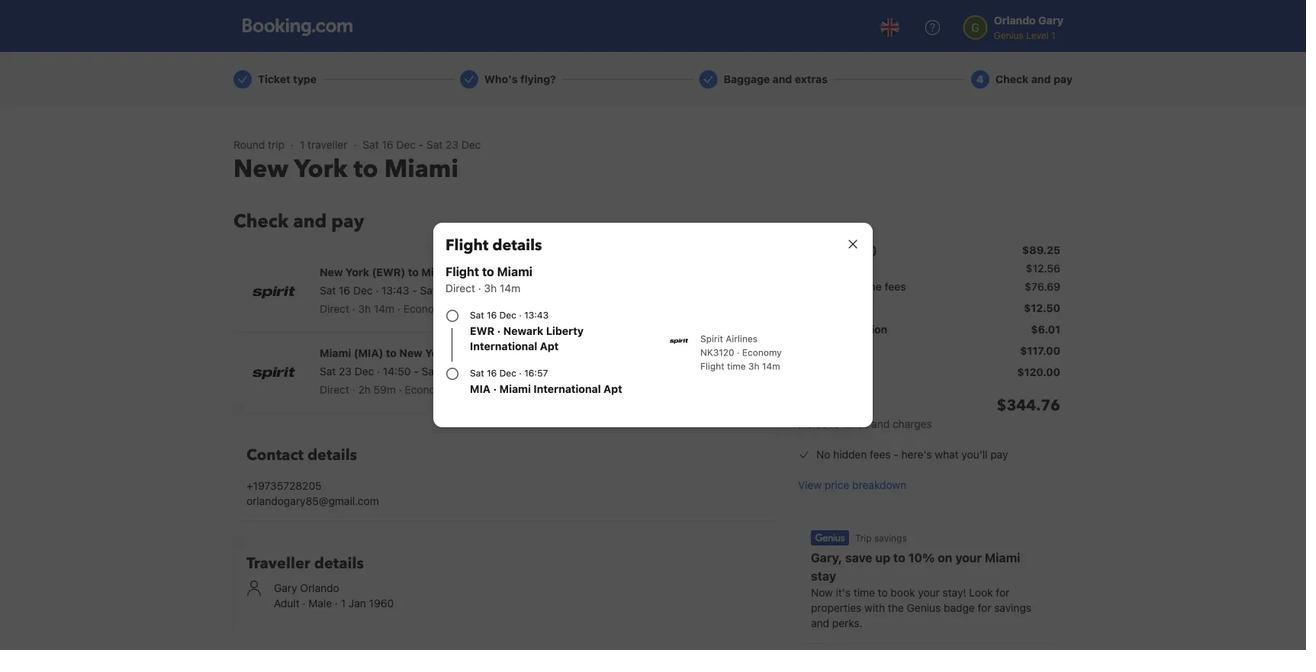 Task type: describe. For each thing, give the bounding box(es) containing it.
and left extras
[[773, 73, 793, 86]]

16 inside "round trip · 1 traveller · sat 16 dec - sat 23 dec new york to miami"
[[382, 139, 394, 151]]

and inside $344.76 row
[[872, 418, 890, 431]]

59m
[[374, 384, 396, 396]]

new york (ewr) to miami (mia) sat 16 dec · 13:43 - sat 16 dec · 16:57 direct · 3h 14m · economy
[[320, 266, 509, 315]]

flight
[[698, 367, 725, 379]]

sat 16 dec · 16:57 mia · miami international apt for spirit airlines icon
[[470, 368, 623, 395]]

view for view price breakdown
[[799, 479, 822, 492]]

contact details
[[247, 445, 357, 466]]

no hidden fees - here's what you'll pay
[[817, 449, 1009, 461]]

travel protection
[[799, 323, 888, 336]]

travel protection cell
[[799, 322, 888, 337]]

(mia) inside the new york (ewr) to miami (mia) sat 16 dec · 13:43 - sat 16 dec · 16:57 direct · 3h 14m · economy
[[456, 266, 485, 279]]

york inside miami (mia) to new york (lga) sat 23 dec · 14:50 - sat 23 dec · 17:49 direct · 2h 59m · economy
[[425, 347, 449, 360]]

view price breakdown
[[799, 479, 907, 492]]

+19735728205 orlandogary85@gmail.com
[[247, 480, 379, 508]]

hidden
[[834, 449, 867, 461]]

gary,
[[812, 551, 843, 565]]

1 horizontal spatial for
[[997, 587, 1010, 599]]

extras
[[795, 73, 828, 86]]

$6.01 cell
[[1032, 322, 1061, 337]]

orlandogary85@gmail.com
[[247, 495, 379, 508]]

$6.01
[[1032, 323, 1061, 336]]

(1
[[834, 244, 844, 257]]

book
[[891, 587, 916, 599]]

now
[[812, 587, 833, 599]]

view price breakdown link
[[799, 478, 907, 493]]

1960
[[369, 597, 394, 610]]

it's
[[836, 587, 851, 599]]

price
[[825, 479, 850, 492]]

$344.76 cell
[[997, 395, 1061, 432]]

$120.00
[[1018, 366, 1061, 379]]

contact
[[247, 445, 304, 466]]

$89.25 cell
[[1023, 243, 1061, 258]]

badge
[[944, 602, 975, 615]]

new inside "round trip · 1 traveller · sat 16 dec - sat 23 dec new york to miami"
[[234, 153, 289, 186]]

taxes
[[843, 418, 869, 431]]

the
[[889, 602, 904, 615]]

trip
[[268, 139, 285, 151]]

look
[[970, 587, 994, 599]]

stay
[[812, 569, 837, 584]]

17:49
[[485, 365, 512, 378]]

$344.76
[[997, 395, 1061, 416]]

16:57 inside the new york (ewr) to miami (mia) sat 16 dec · 13:43 - sat 16 dec · 16:57 direct · 3h 14m · economy
[[482, 284, 509, 297]]

adult)
[[846, 244, 878, 257]]

no
[[817, 449, 831, 461]]

who's
[[485, 73, 518, 86]]

1 vertical spatial pay
[[332, 209, 364, 234]]

includes taxes and charges
[[799, 418, 933, 431]]

miami inside gary, save up to 10% on your miami stay now it's time to book your stay! look for properties with the genius badge for savings and perks.
[[986, 551, 1021, 565]]

here's
[[902, 449, 933, 461]]

sat 16 dec · 16:57 mia · miami international apt for spirit airlines image related to nk3120
[[470, 368, 623, 395]]

$76.69
[[1025, 281, 1061, 293]]

- inside the new york (ewr) to miami (mia) sat 16 dec · 13:43 - sat 16 dec · 16:57 direct · 3h 14m · economy
[[413, 284, 417, 297]]

1 vertical spatial check
[[234, 209, 289, 234]]

adult
[[274, 597, 300, 610]]

new inside the new york (ewr) to miami (mia) sat 16 dec · 13:43 - sat 16 dec · 16:57 direct · 3h 14m · economy
[[320, 266, 343, 279]]

new inside miami (mia) to new york (lga) sat 23 dec · 14:50 - sat 23 dec · 17:49 direct · 2h 59m · economy
[[400, 347, 423, 360]]

miami (mia) to new york (lga) sat 23 dec · 14:50 - sat 23 dec · 17:49 direct · 2h 59m · economy
[[320, 347, 512, 396]]

view flight details button
[[665, 360, 767, 387]]

you'll
[[962, 449, 988, 461]]

0 vertical spatial savings
[[875, 533, 907, 544]]

includes
[[799, 418, 840, 431]]

perks.
[[833, 617, 863, 630]]

$76.69 cell
[[1025, 279, 1061, 295]]

travel
[[799, 323, 831, 336]]

$12.50
[[1025, 302, 1061, 315]]

properties
[[812, 602, 862, 615]]

1 vertical spatial your
[[919, 587, 940, 599]]

$344.76 row
[[799, 383, 1061, 438]]

trip savings
[[856, 533, 907, 544]]

time for spirit airlines image related to nk3120
[[728, 361, 746, 372]]

economy inside the new york (ewr) to miami (mia) sat 16 dec · 13:43 - sat 16 dec · 16:57 direct · 3h 14m · economy
[[404, 303, 449, 315]]

traveller details
[[247, 553, 364, 574]]

and inside gary, save up to 10% on your miami stay now it's time to book your stay! look for properties with the genius badge for savings and perks.
[[812, 617, 830, 630]]

$117.00 cell
[[1021, 344, 1061, 359]]

ticket (1 adult)
[[799, 244, 878, 257]]

row containing ticket (1 adult)
[[799, 240, 1061, 261]]

breakdown
[[853, 479, 907, 492]]

fees inside cell
[[885, 281, 907, 293]]

1 inside gary orlando adult · male · 1 jan 1960
[[341, 597, 346, 610]]

stay!
[[943, 587, 967, 599]]

to inside "round trip · 1 traveller · sat 16 dec - sat 23 dec new york to miami"
[[354, 153, 378, 186]]

jan
[[349, 597, 366, 610]]

14:50
[[383, 365, 411, 378]]



Task type: vqa. For each thing, say whether or not it's contained in the screenshot.
12:00 - 17:59
no



Task type: locate. For each thing, give the bounding box(es) containing it.
$12.56
[[1026, 262, 1061, 275]]

with
[[865, 602, 886, 615]]

male
[[309, 597, 332, 610]]

apt
[[540, 340, 559, 353], [540, 340, 559, 353], [604, 383, 623, 395], [604, 383, 623, 395]]

2h
[[358, 384, 371, 396]]

savings inside gary, save up to 10% on your miami stay now it's time to book your stay! look for properties with the genius badge for savings and perks.
[[995, 602, 1032, 615]]

time inside gary, save up to 10% on your miami stay now it's time to book your stay! look for properties with the genius badge for savings and perks.
[[854, 587, 876, 599]]

1 inside "round trip · 1 traveller · sat 16 dec - sat 23 dec new york to miami"
[[300, 139, 305, 151]]

new left (ewr)
[[320, 266, 343, 279]]

1 left traveller
[[300, 139, 305, 151]]

0 vertical spatial (mia)
[[456, 266, 485, 279]]

to inside the new york (ewr) to miami (mia) sat 16 dec · 13:43 - sat 16 dec · 16:57 direct · 3h 14m · economy
[[408, 266, 419, 279]]

york left (lga)
[[425, 347, 449, 360]]

0 vertical spatial spirit airlines image
[[253, 271, 295, 314]]

time
[[728, 361, 746, 372], [728, 361, 746, 372], [854, 587, 876, 599]]

new down round on the left of the page
[[234, 153, 289, 186]]

ticket
[[258, 73, 291, 86], [799, 244, 831, 257]]

1 horizontal spatial new
[[320, 266, 343, 279]]

type
[[293, 73, 317, 86]]

fees
[[885, 281, 907, 293], [870, 449, 891, 461]]

your right "on"
[[956, 551, 983, 565]]

to inside miami (mia) to new york (lga) sat 23 dec · 14:50 - sat 23 dec · 17:49 direct · 2h 59m · economy
[[386, 347, 397, 360]]

16:57
[[482, 284, 509, 297], [525, 368, 548, 379], [525, 368, 548, 379]]

save
[[846, 551, 873, 565]]

1 horizontal spatial savings
[[995, 602, 1032, 615]]

ticket for ticket type
[[258, 73, 291, 86]]

2 row from the top
[[799, 279, 1061, 298]]

to
[[354, 153, 378, 186], [482, 265, 494, 279], [482, 265, 494, 279], [408, 266, 419, 279], [386, 347, 397, 360], [894, 551, 906, 565], [878, 587, 888, 599]]

for
[[997, 587, 1010, 599], [978, 602, 992, 615]]

3h
[[484, 282, 497, 295], [484, 282, 497, 295], [358, 303, 371, 315], [749, 361, 760, 372], [749, 361, 760, 372]]

0 vertical spatial 1
[[300, 139, 305, 151]]

1 vertical spatial ticket
[[799, 244, 831, 257]]

sat 16 dec · 16:57 mia · miami international apt
[[470, 368, 623, 395], [470, 368, 623, 395]]

13:43
[[382, 284, 410, 297], [525, 310, 549, 321], [525, 310, 549, 321]]

4
[[977, 73, 984, 86]]

$12.50 cell
[[1025, 301, 1061, 316]]

0 vertical spatial new
[[234, 153, 289, 186]]

who's flying?
[[485, 73, 556, 86]]

and down "round trip · 1 traveller · sat 16 dec - sat 23 dec new york to miami"
[[293, 209, 327, 234]]

ticket left type
[[258, 73, 291, 86]]

taxes and airline fees cell
[[799, 279, 907, 295]]

for right look on the right of the page
[[997, 587, 1010, 599]]

traveller
[[247, 553, 311, 574]]

0 horizontal spatial savings
[[875, 533, 907, 544]]

0 horizontal spatial ticket
[[258, 73, 291, 86]]

1 horizontal spatial your
[[956, 551, 983, 565]]

1 horizontal spatial check and pay
[[996, 73, 1073, 86]]

1 horizontal spatial 1
[[341, 597, 346, 610]]

14m inside the new york (ewr) to miami (mia) sat 16 dec · 13:43 - sat 16 dec · 16:57 direct · 3h 14m · economy
[[374, 303, 395, 315]]

economy inside miami (mia) to new york (lga) sat 23 dec · 14:50 - sat 23 dec · 17:49 direct · 2h 59m · economy
[[405, 384, 450, 396]]

includes taxes and charges cell
[[799, 395, 933, 432]]

time for spirit airlines icon
[[728, 361, 746, 372]]

2 vertical spatial york
[[425, 347, 449, 360]]

check
[[996, 73, 1029, 86], [234, 209, 289, 234]]

flight
[[446, 235, 489, 256], [446, 235, 489, 256], [446, 265, 479, 279], [446, 265, 479, 279], [701, 361, 725, 372], [701, 361, 725, 372]]

0 horizontal spatial your
[[919, 587, 940, 599]]

spirit airlines image
[[253, 271, 295, 314], [670, 332, 689, 350], [253, 352, 295, 395]]

1 vertical spatial (mia)
[[354, 347, 384, 360]]

and right 4 at right
[[1032, 73, 1052, 86]]

1 vertical spatial york
[[346, 266, 370, 279]]

spirit
[[701, 334, 724, 344], [701, 334, 724, 344]]

view for view flight details
[[671, 367, 696, 379]]

ewr ·
[[470, 325, 504, 337], [470, 325, 504, 337]]

details inside button
[[727, 367, 761, 379]]

2 vertical spatial pay
[[991, 449, 1009, 461]]

0 vertical spatial check
[[996, 73, 1029, 86]]

row
[[799, 240, 1061, 261], [799, 279, 1061, 298], [799, 319, 1061, 340]]

0 horizontal spatial check and pay
[[234, 209, 364, 234]]

1
[[300, 139, 305, 151], [341, 597, 346, 610]]

2 vertical spatial new
[[400, 347, 423, 360]]

check and pay
[[996, 73, 1073, 86], [234, 209, 364, 234]]

york down traveller
[[294, 153, 348, 186]]

spirit airlines image
[[670, 332, 689, 350]]

view flight details
[[671, 367, 761, 379]]

16
[[382, 139, 394, 151], [339, 284, 351, 297], [439, 284, 451, 297], [487, 310, 497, 321], [487, 310, 497, 321], [487, 368, 497, 379], [487, 368, 497, 379]]

1 vertical spatial fees
[[870, 449, 891, 461]]

flight to miami direct · 3h 14m
[[446, 265, 533, 295], [446, 265, 533, 295]]

(lga)
[[452, 347, 482, 360]]

1 vertical spatial for
[[978, 602, 992, 615]]

direct inside miami (mia) to new york (lga) sat 23 dec · 14:50 - sat 23 dec · 17:49 direct · 2h 59m · economy
[[320, 384, 350, 396]]

on
[[938, 551, 953, 565]]

spirit airlines image for sat 16 dec · 13:43 - sat 16 dec · 16:57
[[253, 271, 295, 314]]

3h inside the new york (ewr) to miami (mia) sat 16 dec · 13:43 - sat 16 dec · 16:57 direct · 3h 14m · economy
[[358, 303, 371, 315]]

- inside miami (mia) to new york (lga) sat 23 dec · 14:50 - sat 23 dec · 17:49 direct · 2h 59m · economy
[[414, 365, 419, 378]]

$344.76 table
[[799, 240, 1061, 438]]

0 horizontal spatial check
[[234, 209, 289, 234]]

details
[[493, 235, 542, 256], [493, 235, 542, 256], [727, 367, 761, 379], [308, 445, 357, 466], [314, 553, 364, 574]]

orlando
[[300, 582, 340, 595]]

(mia) inside miami (mia) to new york (lga) sat 23 dec · 14:50 - sat 23 dec · 17:49 direct · 2h 59m · economy
[[354, 347, 384, 360]]

flying?
[[521, 73, 556, 86]]

2 horizontal spatial pay
[[1054, 73, 1073, 86]]

0 vertical spatial ticket
[[258, 73, 291, 86]]

round trip · 1 traveller · sat 16 dec - sat 23 dec new york to miami
[[234, 139, 481, 186]]

taxes
[[799, 281, 827, 293]]

1 left 'jan' in the bottom left of the page
[[341, 597, 346, 610]]

1 horizontal spatial pay
[[991, 449, 1009, 461]]

trip
[[856, 533, 872, 544]]

york inside the new york (ewr) to miami (mia) sat 16 dec · 13:43 - sat 16 dec · 16:57 direct · 3h 14m · economy
[[346, 266, 370, 279]]

23 inside "round trip · 1 traveller · sat 16 dec - sat 23 dec new york to miami"
[[446, 139, 459, 151]]

1 horizontal spatial (mia)
[[456, 266, 485, 279]]

+19735728205
[[247, 480, 322, 492]]

14m
[[500, 282, 521, 295], [500, 282, 521, 295], [374, 303, 395, 315], [763, 361, 781, 372], [763, 361, 781, 372]]

savings up up
[[875, 533, 907, 544]]

0 horizontal spatial pay
[[332, 209, 364, 234]]

1 vertical spatial row
[[799, 279, 1061, 298]]

baggage and extras
[[724, 73, 828, 86]]

0 horizontal spatial for
[[978, 602, 992, 615]]

genius image
[[812, 531, 850, 546], [812, 531, 850, 546]]

0 horizontal spatial view
[[671, 367, 696, 379]]

10%
[[909, 551, 935, 565]]

york left (ewr)
[[346, 266, 370, 279]]

2 vertical spatial spirit airlines image
[[253, 352, 295, 395]]

1 vertical spatial 1
[[341, 597, 346, 610]]

gary, save up to 10% on your miami stay now it's time to book your stay! look for properties with the genius badge for savings and perks.
[[812, 551, 1032, 630]]

1 horizontal spatial ticket
[[799, 244, 831, 257]]

baggage
[[724, 73, 770, 86]]

0 vertical spatial for
[[997, 587, 1010, 599]]

and down properties
[[812, 617, 830, 630]]

0 vertical spatial york
[[294, 153, 348, 186]]

for down look on the right of the page
[[978, 602, 992, 615]]

genius
[[907, 602, 941, 615]]

0 vertical spatial fees
[[885, 281, 907, 293]]

airlines
[[726, 334, 758, 344], [726, 334, 758, 344]]

pay
[[1054, 73, 1073, 86], [332, 209, 364, 234], [991, 449, 1009, 461]]

row containing travel protection
[[799, 319, 1061, 340]]

view left price
[[799, 479, 822, 492]]

2 vertical spatial row
[[799, 319, 1061, 340]]

13:43 inside the new york (ewr) to miami (mia) sat 16 dec · 13:43 - sat 16 dec · 16:57 direct · 3h 14m · economy
[[382, 284, 410, 297]]

charges
[[893, 418, 933, 431]]

$120.00 cell
[[1018, 365, 1061, 380]]

taxes and airline fees
[[799, 281, 907, 293]]

ticket (1 adult) cell
[[799, 243, 878, 258]]

row containing taxes and airline fees
[[799, 279, 1061, 298]]

and right 'taxes'
[[872, 418, 890, 431]]

view left 'flight'
[[671, 367, 696, 379]]

view price breakdown element
[[799, 478, 907, 493]]

miami inside miami (mia) to new york (lga) sat 23 dec · 14:50 - sat 23 dec · 17:49 direct · 2h 59m · economy
[[320, 347, 351, 360]]

what
[[935, 449, 959, 461]]

0 horizontal spatial (mia)
[[354, 347, 384, 360]]

0 horizontal spatial 1
[[300, 139, 305, 151]]

view inside button
[[671, 367, 696, 379]]

round
[[234, 139, 265, 151]]

miami inside the new york (ewr) to miami (mia) sat 16 dec · 13:43 - sat 16 dec · 16:57 direct · 3h 14m · economy
[[422, 266, 453, 279]]

flight details dialog
[[415, 205, 892, 446], [415, 205, 892, 446]]

and
[[773, 73, 793, 86], [1032, 73, 1052, 86], [293, 209, 327, 234], [830, 281, 849, 293], [872, 418, 890, 431], [812, 617, 830, 630]]

$12.56 cell
[[1026, 261, 1061, 276]]

spirit airlines image for nk3120
[[670, 332, 689, 350]]

economy
[[404, 303, 449, 315], [743, 347, 782, 358], [743, 347, 782, 358], [405, 384, 450, 396]]

1 vertical spatial view
[[799, 479, 822, 492]]

dec
[[396, 139, 416, 151], [462, 139, 481, 151], [353, 284, 373, 297], [454, 284, 473, 297], [500, 310, 517, 321], [500, 310, 517, 321], [355, 365, 374, 378], [457, 365, 476, 378], [500, 368, 517, 379], [500, 368, 517, 379]]

gary
[[274, 582, 297, 595]]

1 horizontal spatial view
[[799, 479, 822, 492]]

ticket type
[[258, 73, 317, 86]]

0 vertical spatial check and pay
[[996, 73, 1073, 86]]

ticket left (1
[[799, 244, 831, 257]]

savings
[[875, 533, 907, 544], [995, 602, 1032, 615]]

direct
[[446, 282, 476, 295], [446, 282, 476, 295], [320, 303, 350, 315], [320, 384, 350, 396]]

$117.00
[[1021, 345, 1061, 357]]

sat
[[363, 139, 379, 151], [427, 139, 443, 151], [320, 284, 336, 297], [420, 284, 437, 297], [470, 310, 484, 321], [470, 310, 484, 321], [320, 365, 336, 378], [422, 365, 438, 378], [470, 368, 484, 379], [470, 368, 484, 379]]

0 vertical spatial row
[[799, 240, 1061, 261]]

3 row from the top
[[799, 319, 1061, 340]]

newark liberty international apt
[[470, 325, 584, 353], [470, 325, 584, 353]]

gary orlando adult · male · 1 jan 1960
[[274, 582, 394, 610]]

1 vertical spatial new
[[320, 266, 343, 279]]

0 vertical spatial pay
[[1054, 73, 1073, 86]]

2 horizontal spatial new
[[400, 347, 423, 360]]

1 vertical spatial check and pay
[[234, 209, 364, 234]]

1 vertical spatial savings
[[995, 602, 1032, 615]]

miami
[[384, 153, 459, 186], [497, 265, 533, 279], [497, 265, 533, 279], [422, 266, 453, 279], [320, 347, 351, 360], [500, 383, 531, 395], [500, 383, 531, 395], [986, 551, 1021, 565]]

traveller
[[308, 139, 348, 151]]

0 horizontal spatial new
[[234, 153, 289, 186]]

airline
[[852, 281, 882, 293]]

your up the genius
[[919, 587, 940, 599]]

and right taxes
[[830, 281, 849, 293]]

booking.com logo image
[[243, 18, 353, 36], [243, 18, 353, 36]]

savings right badge
[[995, 602, 1032, 615]]

ticket inside cell
[[799, 244, 831, 257]]

0 vertical spatial your
[[956, 551, 983, 565]]

protection
[[833, 323, 888, 336]]

newark
[[504, 325, 544, 337], [504, 325, 544, 337]]

fees right 'hidden'
[[870, 449, 891, 461]]

york inside "round trip · 1 traveller · sat 16 dec - sat 23 dec new york to miami"
[[294, 153, 348, 186]]

(ewr)
[[372, 266, 406, 279]]

up
[[876, 551, 891, 565]]

ticket for ticket (1 adult)
[[799, 244, 831, 257]]

1 horizontal spatial check
[[996, 73, 1029, 86]]

- inside "round trip · 1 traveller · sat 16 dec - sat 23 dec new york to miami"
[[419, 139, 424, 151]]

miami inside "round trip · 1 traveller · sat 16 dec - sat 23 dec new york to miami"
[[384, 153, 459, 186]]

direct inside the new york (ewr) to miami (mia) sat 16 dec · 13:43 - sat 16 dec · 16:57 direct · 3h 14m · economy
[[320, 303, 350, 315]]

-
[[419, 139, 424, 151], [413, 284, 417, 297], [414, 365, 419, 378], [894, 449, 899, 461]]

$89.25
[[1023, 244, 1061, 257]]

0 vertical spatial view
[[671, 367, 696, 379]]

new up 14:50
[[400, 347, 423, 360]]

1 vertical spatial spirit airlines image
[[670, 332, 689, 350]]

fees right airline
[[885, 281, 907, 293]]

1 row from the top
[[799, 240, 1061, 261]]



